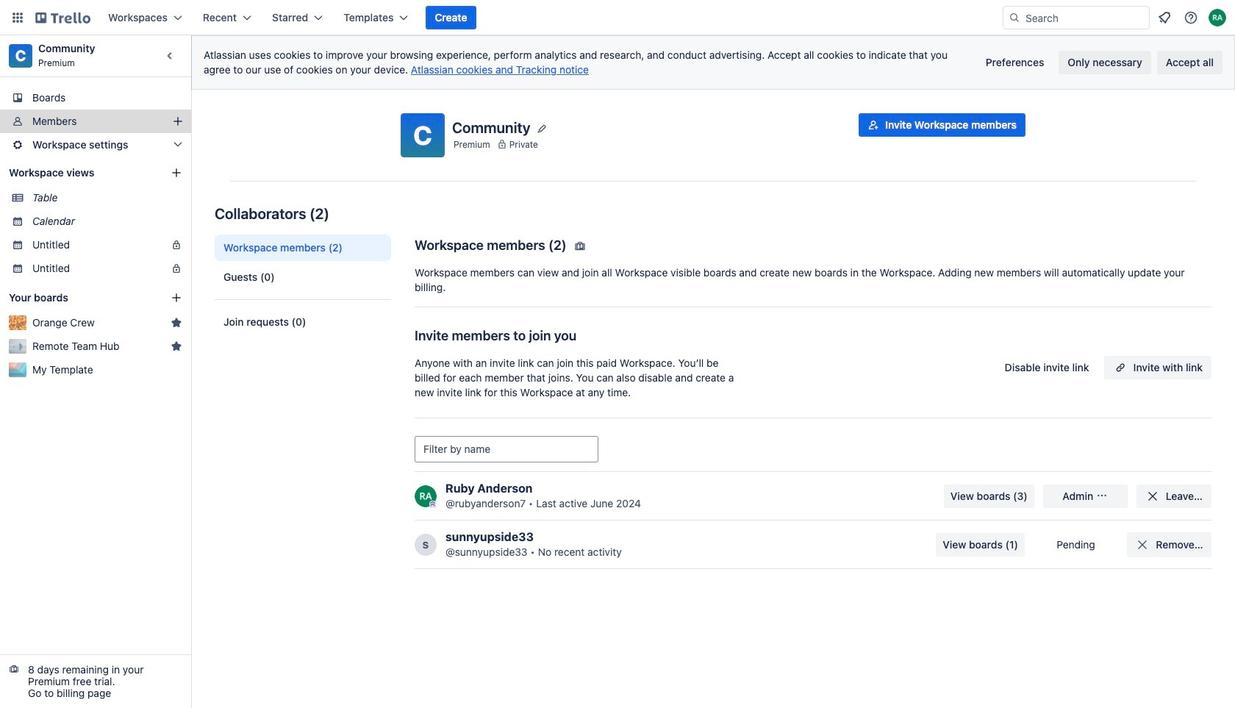 Task type: describe. For each thing, give the bounding box(es) containing it.
primary element
[[0, 0, 1235, 35]]

sunnyupside33 (sunnyupside33) image
[[415, 533, 437, 555]]

open information menu image
[[1184, 10, 1198, 25]]

your boards with 3 items element
[[9, 289, 149, 307]]

add board image
[[171, 292, 182, 304]]

2 starred icon image from the top
[[171, 340, 182, 352]]

workspace navigation collapse icon image
[[160, 46, 181, 66]]

create a view image
[[171, 167, 182, 179]]

Search field
[[1020, 7, 1149, 28]]

1 horizontal spatial ruby anderson (rubyanderson7) image
[[1209, 9, 1226, 26]]



Task type: locate. For each thing, give the bounding box(es) containing it.
1 vertical spatial starred icon image
[[171, 340, 182, 352]]

ruby anderson (rubyanderson7) image up "sunnyupside33 (sunnyupside33)" icon
[[415, 485, 437, 507]]

ruby anderson (rubyanderson7) image right open information menu icon on the top right
[[1209, 9, 1226, 26]]

0 vertical spatial ruby anderson (rubyanderson7) image
[[1209, 9, 1226, 26]]

1 vertical spatial ruby anderson (rubyanderson7) image
[[415, 485, 437, 507]]

0 vertical spatial starred icon image
[[171, 317, 182, 329]]

0 notifications image
[[1156, 9, 1173, 26]]

starred icon image
[[171, 317, 182, 329], [171, 340, 182, 352]]

back to home image
[[35, 6, 90, 29]]

0 horizontal spatial ruby anderson (rubyanderson7) image
[[415, 485, 437, 507]]

Filter by name text field
[[415, 436, 598, 462]]

this member is an admin of this workspace. image
[[429, 500, 436, 507]]

search image
[[1009, 12, 1020, 24]]

ruby anderson (rubyanderson7) image
[[1209, 9, 1226, 26], [415, 485, 437, 507]]

1 starred icon image from the top
[[171, 317, 182, 329]]



Task type: vqa. For each thing, say whether or not it's contained in the screenshot.
the topmost the April
no



